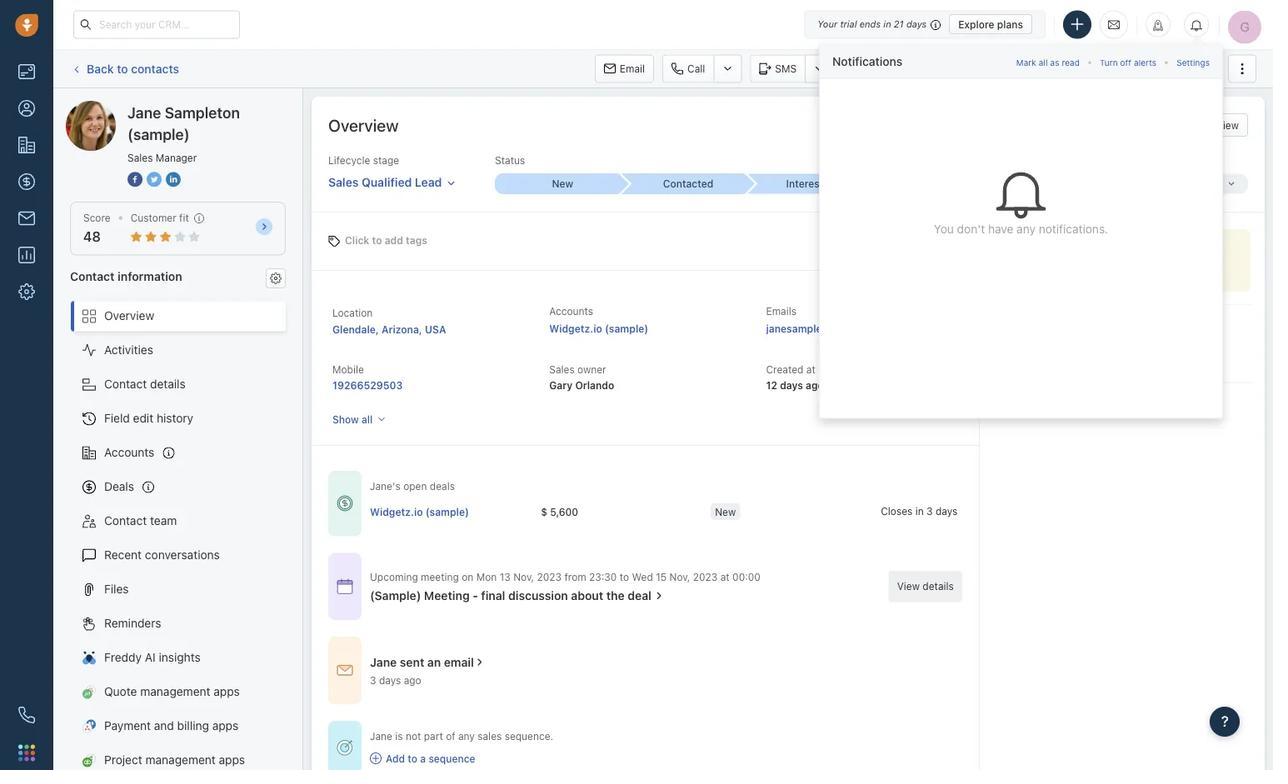 Task type: vqa. For each thing, say whether or not it's contained in the screenshot.
Manager
yes



Task type: locate. For each thing, give the bounding box(es) containing it.
created
[[766, 364, 804, 375]]

sales up gary
[[549, 364, 575, 375]]

overview up activities on the left
[[104, 309, 154, 323]]

details inside view details link
[[923, 581, 954, 592]]

1 horizontal spatial ago
[[806, 379, 824, 391]]

is
[[395, 731, 403, 742]]

0 vertical spatial accounts
[[549, 305, 593, 317]]

(sample) inside row
[[426, 505, 469, 517]]

widgetz.io up owner
[[549, 323, 602, 334]]

ago right '12'
[[806, 379, 824, 391]]

add inside button
[[1140, 63, 1159, 75]]

call
[[1023, 319, 1039, 330]]

0 vertical spatial in
[[884, 19, 892, 30]]

sales left as
[[1012, 63, 1037, 75]]

2 / from the left
[[1176, 178, 1179, 190]]

1 horizontal spatial details
[[923, 581, 954, 592]]

deal right alerts
[[1162, 63, 1182, 75]]

deal down wed
[[628, 589, 652, 603]]

lost
[[1086, 178, 1107, 190]]

1 horizontal spatial nov,
[[670, 571, 690, 582]]

details right "view"
[[923, 581, 954, 592]]

status
[[495, 155, 525, 166]]

1 vertical spatial all
[[362, 414, 373, 425]]

deals
[[430, 481, 455, 492]]

1 horizontal spatial at
[[807, 364, 816, 375]]

negotiation
[[1022, 178, 1078, 190]]

0 vertical spatial widgetz.io
[[549, 323, 602, 334]]

0 horizontal spatial ago
[[404, 674, 421, 686]]

1 vertical spatial and
[[154, 719, 174, 733]]

1 horizontal spatial a
[[1014, 319, 1020, 330]]

nov, right 13
[[514, 571, 534, 582]]

jane's
[[370, 481, 401, 492]]

1 horizontal spatial /
[[1176, 178, 1179, 190]]

contact for contact information
[[70, 269, 115, 283]]

0 vertical spatial 3
[[927, 505, 933, 516]]

won
[[1152, 178, 1173, 190]]

0 horizontal spatial widgetz.io (sample) link
[[370, 504, 469, 518]]

container_wx8msf4aqz5i3rn1 image
[[337, 578, 353, 595], [337, 739, 353, 756], [370, 753, 382, 764]]

1 vertical spatial at
[[721, 571, 730, 582]]

1 horizontal spatial widgetz.io
[[549, 323, 602, 334]]

1 horizontal spatial new
[[715, 505, 736, 517]]

container_wx8msf4aqz5i3rn1 image down 15
[[653, 590, 665, 602]]

days
[[907, 19, 927, 30], [780, 379, 803, 391], [936, 505, 958, 516], [379, 674, 401, 686]]

3 down jane sent an email
[[370, 674, 376, 686]]

to right back
[[117, 62, 128, 75]]

1 / from the left
[[1080, 178, 1084, 190]]

1 horizontal spatial all
[[1039, 58, 1048, 68]]

in left 21
[[884, 19, 892, 30]]

0 vertical spatial at
[[807, 364, 816, 375]]

1 horizontal spatial 2023
[[693, 571, 718, 582]]

1 horizontal spatial the
[[1164, 319, 1179, 330]]

/ right won on the right top of the page
[[1176, 178, 1179, 190]]

fit
[[179, 212, 189, 224]]

apps down payment and billing apps
[[219, 753, 245, 767]]

sms button
[[750, 55, 805, 83]]

any right "have"
[[1017, 222, 1036, 235]]

accounts inside accounts widgetz.io (sample)
[[549, 305, 593, 317]]

2 nov, from the left
[[670, 571, 690, 582]]

had a call with jane. she requested the proposal document and pricing quote asap.
[[993, 319, 1223, 345]]

in inside row
[[916, 505, 924, 516]]

all right show
[[362, 414, 373, 425]]

all for mark
[[1039, 58, 1048, 68]]

1 horizontal spatial any
[[1017, 222, 1036, 235]]

sales for sales qualified lead
[[328, 175, 359, 189]]

settings
[[1177, 58, 1210, 68]]

sales
[[1012, 63, 1037, 75], [128, 152, 153, 163], [328, 175, 359, 189], [549, 364, 575, 375]]

usa
[[425, 323, 446, 335]]

/ left lost
[[1080, 178, 1084, 190]]

0 horizontal spatial details
[[150, 377, 186, 391]]

the down 23:30
[[607, 589, 625, 603]]

1 vertical spatial details
[[923, 581, 954, 592]]

container_wx8msf4aqz5i3rn1 image right an
[[474, 656, 486, 668]]

phone element
[[10, 698, 43, 732]]

details for view details
[[923, 581, 954, 592]]

management for quote
[[140, 685, 210, 699]]

jane down contacts
[[128, 103, 161, 121]]

freddy ai insights
[[104, 651, 201, 664]]

mark
[[1017, 58, 1037, 68]]

1 vertical spatial deal
[[628, 589, 652, 603]]

0 vertical spatial details
[[150, 377, 186, 391]]

1 vertical spatial accounts
[[104, 446, 155, 459]]

details up history
[[150, 377, 186, 391]]

19266529503 link
[[333, 379, 403, 391]]

management for project
[[145, 753, 216, 767]]

1 horizontal spatial in
[[916, 505, 924, 516]]

contact down activities on the left
[[104, 377, 147, 391]]

customer fit
[[131, 212, 189, 224]]

1 vertical spatial management
[[145, 753, 216, 767]]

contact down 48 button on the left of the page
[[70, 269, 115, 283]]

requested
[[1113, 319, 1161, 330]]

and
[[1043, 333, 1060, 345], [154, 719, 174, 733]]

arizona,
[[382, 323, 422, 335]]

add for add to a sequence
[[386, 753, 405, 764]]

ago
[[806, 379, 824, 391], [404, 674, 421, 686]]

1 vertical spatial add
[[386, 753, 405, 764]]

0 horizontal spatial any
[[458, 731, 475, 742]]

1 horizontal spatial and
[[1043, 333, 1060, 345]]

2023 up discussion
[[537, 571, 562, 582]]

at left 00:00
[[721, 571, 730, 582]]

1 vertical spatial 3
[[370, 674, 376, 686]]

1 horizontal spatial overview
[[328, 115, 399, 135]]

widgetz.io (sample) link down open
[[370, 504, 469, 518]]

churned
[[1182, 178, 1224, 190]]

days down sent
[[379, 674, 401, 686]]

2 vertical spatial contact
[[104, 514, 147, 528]]

widgetz.io (sample) link up owner
[[549, 323, 649, 334]]

in right closes
[[916, 505, 924, 516]]

twitter circled image
[[147, 170, 162, 188]]

3 right closes
[[927, 505, 933, 516]]

0 vertical spatial the
[[1164, 319, 1179, 330]]

days right 21
[[907, 19, 927, 30]]

freshworks switcher image
[[18, 745, 35, 761]]

she
[[1093, 319, 1110, 330]]

overview
[[1198, 119, 1239, 131]]

and left billing
[[154, 719, 174, 733]]

all left as
[[1039, 58, 1048, 68]]

0 vertical spatial widgetz.io (sample) link
[[549, 323, 649, 334]]

meeting
[[421, 571, 459, 582]]

1 vertical spatial contact
[[104, 377, 147, 391]]

/ inside negotiation / lost button
[[1080, 178, 1084, 190]]

widgetz.io (sample) link
[[549, 323, 649, 334], [370, 504, 469, 518]]

accounts for accounts
[[104, 446, 155, 459]]

all for show
[[362, 414, 373, 425]]

field
[[104, 411, 130, 425]]

discussion
[[508, 589, 568, 603]]

on
[[462, 571, 474, 582]]

0 horizontal spatial all
[[362, 414, 373, 425]]

management up payment and billing apps
[[140, 685, 210, 699]]

0 vertical spatial new
[[552, 178, 574, 190]]

and down with
[[1043, 333, 1060, 345]]

0 horizontal spatial widgetz.io
[[370, 505, 423, 517]]

0 vertical spatial contact
[[70, 269, 115, 283]]

1 horizontal spatial deal
[[1162, 63, 1182, 75]]

2 vertical spatial apps
[[219, 753, 245, 767]]

0 horizontal spatial add
[[386, 753, 405, 764]]

back to contacts
[[87, 62, 179, 75]]

closes
[[881, 505, 913, 516]]

not
[[406, 731, 421, 742]]

container_wx8msf4aqz5i3rn1 image inside add to a sequence link
[[370, 753, 382, 764]]

contact up recent
[[104, 514, 147, 528]]

1 vertical spatial a
[[420, 753, 426, 764]]

proposal
[[1182, 319, 1223, 330]]

(sample) inside accounts widgetz.io (sample)
[[605, 323, 649, 334]]

1 vertical spatial new
[[715, 505, 736, 517]]

click to add tags
[[345, 235, 428, 246]]

and inside had a call with jane. she requested the proposal document and pricing quote asap.
[[1043, 333, 1060, 345]]

back
[[87, 62, 114, 75]]

0 vertical spatial all
[[1039, 58, 1048, 68]]

plans
[[998, 18, 1024, 30]]

sampleton up manager
[[165, 103, 240, 121]]

jane inside jane sampleton (sample)
[[128, 103, 161, 121]]

apps
[[214, 685, 240, 699], [212, 719, 239, 733], [219, 753, 245, 767]]

an
[[428, 655, 441, 669]]

0 horizontal spatial /
[[1080, 178, 1084, 190]]

a left call
[[1014, 319, 1020, 330]]

1 horizontal spatial add
[[1140, 63, 1159, 75]]

1 vertical spatial in
[[916, 505, 924, 516]]

as
[[1051, 58, 1060, 68]]

(sample) up manager
[[189, 100, 236, 114]]

management down payment and billing apps
[[145, 753, 216, 767]]

0 vertical spatial ago
[[806, 379, 824, 391]]

container_wx8msf4aqz5i3rn1 image left widgetz.io (sample)
[[337, 495, 353, 512]]

to for back to contacts
[[117, 62, 128, 75]]

reminders
[[104, 616, 161, 630]]

sales down lifecycle at top
[[328, 175, 359, 189]]

phone image
[[18, 707, 35, 723]]

deal inside button
[[1162, 63, 1182, 75]]

21
[[894, 19, 904, 30]]

any right of on the bottom of the page
[[458, 731, 475, 742]]

won / churned button
[[1123, 174, 1249, 194]]

freddy
[[104, 651, 142, 664]]

sales up facebook circled icon
[[128, 152, 153, 163]]

to down not
[[408, 753, 418, 764]]

new inside row
[[715, 505, 736, 517]]

/ inside the won / churned button
[[1176, 178, 1179, 190]]

jane.
[[1064, 319, 1090, 330]]

sales qualified lead link
[[328, 168, 456, 191]]

overview up lifecycle stage
[[328, 115, 399, 135]]

edit
[[133, 411, 154, 425]]

2023 left 00:00
[[693, 571, 718, 582]]

0 vertical spatial deal
[[1162, 63, 1182, 75]]

(sample) down deals
[[426, 505, 469, 517]]

1 horizontal spatial 3
[[927, 505, 933, 516]]

1 vertical spatial overview
[[104, 309, 154, 323]]

at inside "created at 12 days ago"
[[807, 364, 816, 375]]

(sample) up owner
[[605, 323, 649, 334]]

a down not
[[420, 753, 426, 764]]

1 vertical spatial any
[[458, 731, 475, 742]]

container_wx8msf4aqz5i3rn1 image
[[337, 495, 353, 512], [653, 590, 665, 602], [474, 656, 486, 668], [337, 662, 353, 679]]

0 horizontal spatial a
[[420, 753, 426, 764]]

container_wx8msf4aqz5i3rn1 image left 3 days ago
[[337, 662, 353, 679]]

apps up payment and billing apps
[[214, 685, 240, 699]]

recent
[[104, 548, 142, 562]]

project management apps
[[104, 753, 245, 767]]

to for add to a sequence
[[408, 753, 418, 764]]

widgetz.io down jane's
[[370, 505, 423, 517]]

at right created
[[807, 364, 816, 375]]

had
[[993, 319, 1012, 330]]

emails
[[766, 305, 797, 317]]

0 horizontal spatial 2023
[[537, 571, 562, 582]]

1 vertical spatial widgetz.io (sample) link
[[370, 504, 469, 518]]

1 horizontal spatial accounts
[[549, 305, 593, 317]]

task button
[[842, 55, 898, 83]]

0 horizontal spatial at
[[721, 571, 730, 582]]

customize overview
[[1145, 119, 1239, 131]]

ago down sent
[[404, 674, 421, 686]]

days right closes
[[936, 505, 958, 516]]

row containing closes in 3 days
[[370, 494, 1051, 529]]

closes in 3 days
[[881, 505, 958, 516]]

owner
[[578, 364, 606, 375]]

row
[[370, 494, 1051, 529]]

0 vertical spatial and
[[1043, 333, 1060, 345]]

view
[[897, 581, 920, 592]]

sales owner gary orlando
[[549, 364, 615, 391]]

interested button
[[746, 174, 872, 194]]

to left add
[[372, 235, 382, 246]]

accounts up deals
[[104, 446, 155, 459]]

5,600
[[550, 505, 579, 517]]

wed
[[632, 571, 653, 582]]

insights
[[159, 651, 201, 664]]

days down created
[[780, 379, 803, 391]]

0 vertical spatial a
[[1014, 319, 1020, 330]]

sales
[[478, 731, 502, 742]]

accounts
[[549, 305, 593, 317], [104, 446, 155, 459]]

0 vertical spatial add
[[1140, 63, 1159, 75]]

won / churned link
[[1123, 174, 1249, 194]]

container_wx8msf4aqz5i3rn1 image left upcoming
[[337, 578, 353, 595]]

nov, right 15
[[670, 571, 690, 582]]

0 horizontal spatial 3
[[370, 674, 376, 686]]

files
[[104, 582, 129, 596]]

$
[[541, 505, 548, 517]]

0 horizontal spatial the
[[607, 589, 625, 603]]

view details link
[[889, 571, 963, 602]]

all inside mark all as read link
[[1039, 58, 1048, 68]]

the left the proposal
[[1164, 319, 1179, 330]]

48
[[83, 229, 101, 245]]

15
[[656, 571, 667, 582]]

lifecycle
[[328, 155, 370, 166]]

3 inside row
[[927, 505, 933, 516]]

janesampleton@gmail.com
[[766, 323, 898, 334]]

0 horizontal spatial accounts
[[104, 446, 155, 459]]

accounts up owner
[[549, 305, 593, 317]]

0 horizontal spatial nov,
[[514, 571, 534, 582]]

container_wx8msf4aqz5i3rn1 image left the "add to a sequence" in the left of the page
[[370, 753, 382, 764]]

conversations
[[145, 548, 220, 562]]

0 vertical spatial management
[[140, 685, 210, 699]]

call button
[[663, 55, 714, 83]]

0 vertical spatial apps
[[214, 685, 240, 699]]

(sample) up sales manager
[[128, 125, 190, 143]]

apps right billing
[[212, 719, 239, 733]]

2023
[[537, 571, 562, 582], [693, 571, 718, 582]]



Task type: describe. For each thing, give the bounding box(es) containing it.
customize overview button
[[1120, 113, 1249, 137]]

payment and billing apps
[[104, 719, 239, 733]]

1 vertical spatial ago
[[404, 674, 421, 686]]

widgetz.io inside accounts widgetz.io (sample)
[[549, 323, 602, 334]]

13
[[500, 571, 511, 582]]

quote management apps
[[104, 685, 240, 699]]

call
[[688, 63, 705, 75]]

have
[[988, 222, 1014, 235]]

mark all as read
[[1017, 58, 1080, 68]]

meeting
[[424, 589, 470, 603]]

score 48
[[83, 212, 111, 245]]

activities
[[1040, 63, 1082, 75]]

billing
[[177, 719, 209, 733]]

details for contact details
[[150, 377, 186, 391]]

sales activities
[[1012, 63, 1082, 75]]

score
[[83, 212, 111, 224]]

email
[[444, 655, 474, 669]]

manager
[[156, 152, 197, 163]]

1 vertical spatial the
[[607, 589, 625, 603]]

view details
[[897, 581, 954, 592]]

trial
[[840, 19, 857, 30]]

sequence.
[[505, 731, 554, 742]]

mobile
[[333, 364, 364, 375]]

mng settings image
[[270, 272, 282, 284]]

lead
[[415, 175, 442, 189]]

00:00
[[733, 571, 761, 582]]

recent conversations
[[104, 548, 220, 562]]

history
[[157, 411, 193, 425]]

sequence
[[429, 753, 476, 764]]

to left wed
[[620, 571, 629, 582]]

contact for contact team
[[104, 514, 147, 528]]

ago inside "created at 12 days ago"
[[806, 379, 824, 391]]

back to contacts link
[[70, 56, 180, 82]]

sales for sales manager
[[128, 152, 153, 163]]

information
[[118, 269, 182, 283]]

about
[[571, 589, 604, 603]]

location glendale, arizona, usa
[[333, 307, 446, 335]]

0 horizontal spatial overview
[[104, 309, 154, 323]]

days inside row
[[936, 505, 958, 516]]

created at 12 days ago
[[766, 364, 824, 391]]

apps for project management apps
[[219, 753, 245, 767]]

asap.
[[1128, 333, 1153, 345]]

your
[[818, 19, 838, 30]]

0 horizontal spatial and
[[154, 719, 174, 733]]

1 nov, from the left
[[514, 571, 534, 582]]

/ for won
[[1176, 178, 1179, 190]]

glendale,
[[333, 323, 379, 335]]

1 2023 from the left
[[537, 571, 562, 582]]

show all
[[333, 414, 373, 425]]

interested
[[786, 178, 836, 190]]

12
[[766, 379, 778, 391]]

sales inside sales owner gary orlando
[[549, 364, 575, 375]]

accounts for accounts widgetz.io (sample)
[[549, 305, 593, 317]]

add deal
[[1140, 63, 1182, 75]]

settings link
[[1177, 53, 1210, 69]]

activities
[[104, 343, 153, 357]]

widgetz.io (sample) link inside row
[[370, 504, 469, 518]]

won / churned
[[1152, 178, 1224, 190]]

1 vertical spatial apps
[[212, 719, 239, 733]]

container_wx8msf4aqz5i3rn1 image left is
[[337, 739, 353, 756]]

days inside "created at 12 days ago"
[[780, 379, 803, 391]]

contacts
[[131, 62, 179, 75]]

2 2023 from the left
[[693, 571, 718, 582]]

/ for negotiation
[[1080, 178, 1084, 190]]

the inside had a call with jane. she requested the proposal document and pricing quote asap.
[[1164, 319, 1179, 330]]

sales qualified lead
[[328, 175, 442, 189]]

field edit history
[[104, 411, 193, 425]]

widgetz.io (sample)
[[370, 505, 469, 517]]

explore
[[959, 18, 995, 30]]

quote
[[104, 685, 137, 699]]

add deal button
[[1115, 55, 1190, 83]]

to for click to add tags
[[372, 235, 382, 246]]

read
[[1062, 58, 1080, 68]]

qualified
[[362, 175, 412, 189]]

0 horizontal spatial deal
[[628, 589, 652, 603]]

-
[[473, 589, 478, 603]]

apps for quote management apps
[[214, 685, 240, 699]]

a inside had a call with jane. she requested the proposal document and pricing quote asap.
[[1014, 319, 1020, 330]]

turn off alerts link
[[1100, 53, 1157, 69]]

don't
[[957, 222, 985, 235]]

customer
[[131, 212, 176, 224]]

23:30
[[589, 571, 617, 582]]

project
[[104, 753, 142, 767]]

new link
[[495, 173, 621, 194]]

contact for contact details
[[104, 377, 147, 391]]

Search your CRM... text field
[[73, 10, 240, 39]]

sampleton down contacts
[[128, 100, 186, 114]]

email image
[[1109, 18, 1120, 32]]

48 button
[[83, 229, 101, 245]]

jane down back
[[99, 100, 125, 114]]

jane sampleton (sample) down contacts
[[99, 100, 236, 114]]

3 days ago
[[370, 674, 421, 686]]

jane left is
[[370, 731, 393, 742]]

1 vertical spatial widgetz.io
[[370, 505, 423, 517]]

emails janesampleton@gmail.com
[[766, 305, 898, 334]]

document
[[993, 333, 1040, 345]]

interested link
[[746, 174, 872, 194]]

deals
[[104, 480, 134, 493]]

you don't have any notifications.
[[934, 222, 1109, 235]]

1 horizontal spatial widgetz.io (sample) link
[[549, 323, 649, 334]]

add
[[385, 235, 403, 246]]

0 horizontal spatial new
[[552, 178, 574, 190]]

sales for sales activities
[[1012, 63, 1037, 75]]

jane up 3 days ago
[[370, 655, 397, 669]]

open
[[404, 481, 427, 492]]

notifications.
[[1039, 222, 1109, 235]]

with
[[1042, 319, 1061, 330]]

0 vertical spatial overview
[[328, 115, 399, 135]]

negotiation / lost button
[[997, 174, 1123, 194]]

0 vertical spatial any
[[1017, 222, 1036, 235]]

mon
[[477, 571, 497, 582]]

contacted link
[[621, 173, 746, 194]]

lifecycle stage
[[328, 155, 399, 166]]

linkedin circled image
[[166, 170, 181, 188]]

you
[[934, 222, 954, 235]]

add for add deal
[[1140, 63, 1159, 75]]

jane sampleton (sample) up manager
[[128, 103, 240, 143]]

0 horizontal spatial in
[[884, 19, 892, 30]]

facebook circled image
[[128, 170, 143, 188]]

stage
[[373, 155, 399, 166]]

contact team
[[104, 514, 177, 528]]

ai
[[145, 651, 156, 664]]



